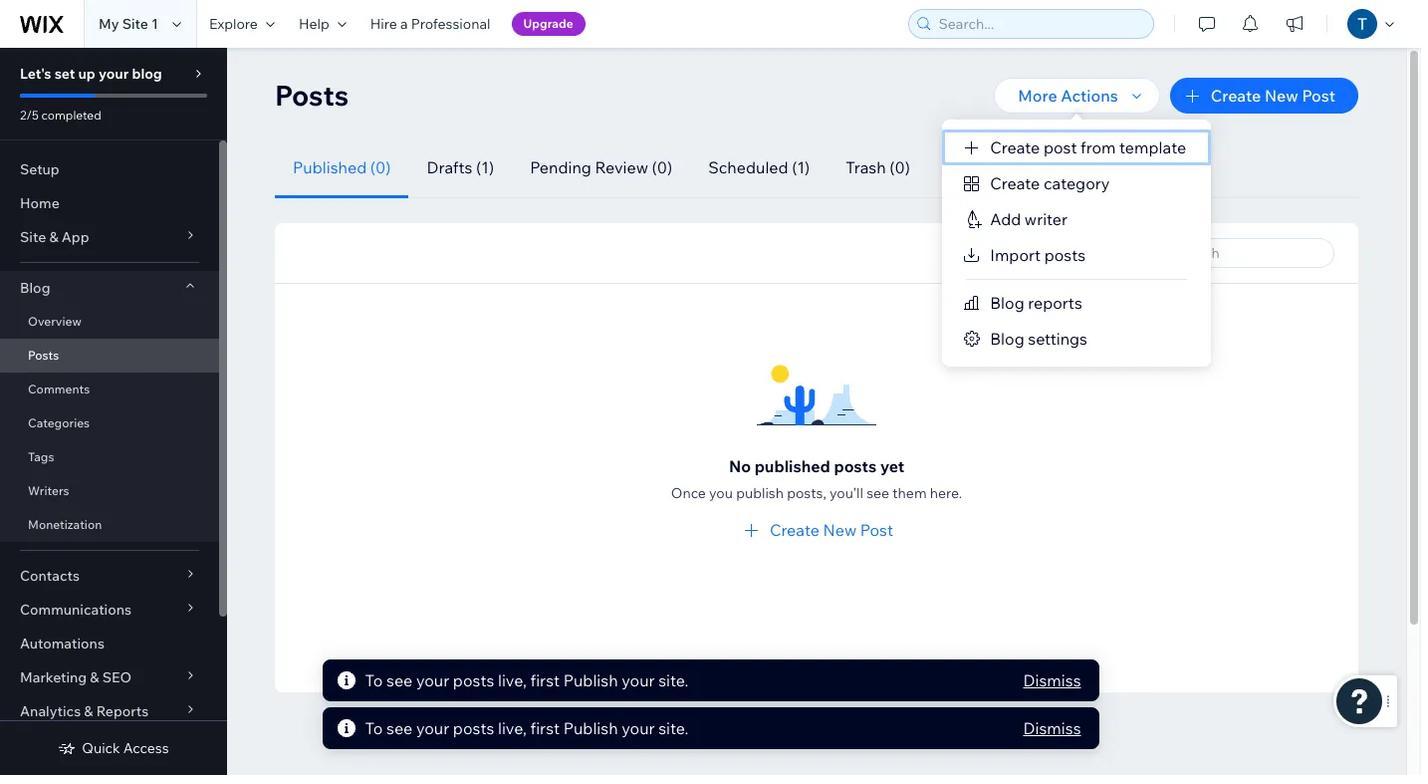 Task type: vqa. For each thing, say whether or not it's contained in the screenshot.
Search for tools, apps, help & more... FIELD
no



Task type: locate. For each thing, give the bounding box(es) containing it.
1 live, from the top
[[498, 671, 527, 691]]

& left seo
[[90, 669, 99, 687]]

1 dismiss button from the top
[[1024, 669, 1082, 693]]

more actions
[[1019, 86, 1119, 106]]

site & app button
[[0, 220, 219, 254]]

dismiss button
[[1024, 669, 1082, 693], [1024, 716, 1082, 740]]

0 horizontal spatial (1)
[[476, 157, 494, 177]]

& inside popup button
[[49, 228, 58, 246]]

live, for first alert from the top of the page
[[498, 671, 527, 691]]

blog reports button
[[943, 285, 1212, 321]]

them
[[893, 484, 927, 502]]

& for site
[[49, 228, 58, 246]]

categories
[[28, 416, 90, 430]]

new
[[1265, 86, 1299, 106], [824, 520, 857, 540]]

quick access
[[82, 739, 169, 757]]

1 vertical spatial dismiss
[[1024, 718, 1082, 738]]

& left reports
[[84, 703, 93, 720]]

2 to from the top
[[365, 718, 383, 738]]

1 vertical spatial publish
[[564, 718, 618, 738]]

0 vertical spatial dismiss
[[1024, 671, 1082, 691]]

create new post
[[1211, 86, 1336, 106], [770, 520, 894, 540]]

template
[[1120, 138, 1187, 157]]

0 vertical spatial &
[[49, 228, 58, 246]]

& inside dropdown button
[[84, 703, 93, 720]]

1 (0) from the left
[[370, 157, 391, 177]]

1 horizontal spatial posts
[[275, 78, 349, 113]]

pending review (0)
[[530, 157, 673, 177]]

(1) right scheduled
[[792, 157, 810, 177]]

reports
[[1029, 293, 1083, 313]]

dismiss
[[1024, 671, 1082, 691], [1024, 718, 1082, 738]]

1 vertical spatial posts
[[28, 348, 59, 363]]

help button
[[287, 0, 358, 48]]

scheduled (1)
[[709, 157, 810, 177]]

1 vertical spatial post
[[861, 520, 894, 540]]

1 first from the top
[[531, 671, 560, 691]]

2 dismiss from the top
[[1024, 718, 1082, 738]]

0 vertical spatial to
[[365, 671, 383, 691]]

add writer button
[[943, 201, 1212, 237]]

1 horizontal spatial post
[[1303, 86, 1336, 106]]

site.
[[659, 671, 689, 691], [659, 718, 689, 738]]

1 horizontal spatial (1)
[[792, 157, 810, 177]]

blog for blog settings
[[991, 329, 1025, 349]]

3 (0) from the left
[[890, 157, 911, 177]]

actions
[[1062, 86, 1119, 106]]

posts link
[[0, 339, 219, 373]]

0 vertical spatial first
[[531, 671, 560, 691]]

1 vertical spatial to see your posts live, first publish your site.
[[365, 718, 689, 738]]

1 site. from the top
[[659, 671, 689, 691]]

tab list containing published (0)
[[275, 138, 1335, 198]]

1 alert from the top
[[322, 660, 1100, 702]]

0 vertical spatial live,
[[498, 671, 527, 691]]

blog settings button
[[943, 321, 1212, 357]]

app
[[62, 228, 89, 246]]

home
[[20, 194, 60, 212]]

(0)
[[370, 157, 391, 177], [652, 157, 673, 177], [890, 157, 911, 177]]

posts,
[[787, 484, 827, 502]]

(0) right trash
[[890, 157, 911, 177]]

1 horizontal spatial site
[[122, 15, 148, 33]]

completed
[[41, 108, 101, 123]]

posts inside 'posts' link
[[28, 348, 59, 363]]

tags link
[[0, 440, 219, 474]]

post
[[1044, 138, 1078, 157]]

1 vertical spatial new
[[824, 520, 857, 540]]

1 vertical spatial site.
[[659, 718, 689, 738]]

explore
[[209, 15, 258, 33]]

hire a professional link
[[358, 0, 503, 48]]

settings
[[1029, 329, 1088, 349]]

blog
[[132, 65, 162, 83]]

automations link
[[0, 627, 219, 661]]

publish
[[564, 671, 618, 691], [564, 718, 618, 738]]

1 vertical spatial alert
[[322, 707, 1100, 749]]

create post from template button
[[943, 130, 1212, 165]]

post
[[1303, 86, 1336, 106], [861, 520, 894, 540]]

0 vertical spatial publish
[[564, 671, 618, 691]]

blog up 'overview'
[[20, 279, 50, 297]]

0 vertical spatial dismiss button
[[1024, 669, 1082, 693]]

2 (0) from the left
[[652, 157, 673, 177]]

2 vertical spatial see
[[387, 718, 413, 738]]

0 horizontal spatial posts
[[28, 348, 59, 363]]

create
[[1211, 86, 1262, 106], [991, 138, 1041, 157], [991, 173, 1041, 193], [770, 520, 820, 540]]

posts down the help
[[275, 78, 349, 113]]

1 vertical spatial create new post button
[[740, 518, 894, 542]]

professional
[[411, 15, 491, 33]]

0 vertical spatial to see your posts live, first publish your site.
[[365, 671, 689, 691]]

1 vertical spatial first
[[531, 718, 560, 738]]

more
[[1019, 86, 1058, 106]]

site & app
[[20, 228, 89, 246]]

2 vertical spatial &
[[84, 703, 93, 720]]

posts down 'overview'
[[28, 348, 59, 363]]

published
[[293, 157, 367, 177]]

1 publish from the top
[[564, 671, 618, 691]]

category
[[1044, 173, 1110, 193]]

(0) right published
[[370, 157, 391, 177]]

1 vertical spatial live,
[[498, 718, 527, 738]]

no published posts yet once you publish posts, you'll see them here.
[[671, 456, 963, 502]]

writer
[[1025, 209, 1068, 229]]

blog
[[20, 279, 50, 297], [991, 293, 1025, 313], [991, 329, 1025, 349]]

1 horizontal spatial create new post
[[1211, 86, 1336, 106]]

0 vertical spatial alert
[[322, 660, 1100, 702]]

& inside dropdown button
[[90, 669, 99, 687]]

0 vertical spatial post
[[1303, 86, 1336, 106]]

2 horizontal spatial (0)
[[890, 157, 911, 177]]

(1) for drafts (1)
[[476, 157, 494, 177]]

create new post button
[[1171, 78, 1359, 114], [740, 518, 894, 542]]

0 horizontal spatial (0)
[[370, 157, 391, 177]]

tab list
[[275, 138, 1335, 198]]

(1) inside drafts (1) button
[[476, 157, 494, 177]]

1 (1) from the left
[[476, 157, 494, 177]]

1 horizontal spatial new
[[1265, 86, 1299, 106]]

2 dismiss button from the top
[[1024, 716, 1082, 740]]

blog for blog
[[20, 279, 50, 297]]

0 horizontal spatial new
[[824, 520, 857, 540]]

writers
[[28, 483, 69, 498]]

blog for blog reports
[[991, 293, 1025, 313]]

trash (0) button
[[828, 138, 929, 198]]

1 vertical spatial see
[[387, 671, 413, 691]]

analytics
[[20, 703, 81, 720]]

0 vertical spatial see
[[867, 484, 890, 502]]

blog reports
[[991, 293, 1083, 313]]

0 vertical spatial create new post button
[[1171, 78, 1359, 114]]

0 horizontal spatial post
[[861, 520, 894, 540]]

(1) right drafts
[[476, 157, 494, 177]]

2 live, from the top
[[498, 718, 527, 738]]

2 (1) from the left
[[792, 157, 810, 177]]

menu
[[943, 130, 1212, 357]]

1 horizontal spatial create new post button
[[1171, 78, 1359, 114]]

0 vertical spatial site.
[[659, 671, 689, 691]]

add
[[991, 209, 1022, 229]]

blog down blog reports
[[991, 329, 1025, 349]]

your
[[99, 65, 129, 83], [416, 671, 450, 691], [622, 671, 655, 691], [416, 718, 450, 738], [622, 718, 655, 738]]

2 alert from the top
[[322, 707, 1100, 749]]

blog inside 'dropdown button'
[[20, 279, 50, 297]]

to see your posts live, first publish your site.
[[365, 671, 689, 691], [365, 718, 689, 738]]

site left the 1 in the top left of the page
[[122, 15, 148, 33]]

0 horizontal spatial site
[[20, 228, 46, 246]]

1 to from the top
[[365, 671, 383, 691]]

blog up blog settings
[[991, 293, 1025, 313]]

analytics & reports button
[[0, 695, 219, 728]]

& left app
[[49, 228, 58, 246]]

see
[[867, 484, 890, 502], [387, 671, 413, 691], [387, 718, 413, 738]]

site inside popup button
[[20, 228, 46, 246]]

1 horizontal spatial (0)
[[652, 157, 673, 177]]

(1)
[[476, 157, 494, 177], [792, 157, 810, 177]]

1 vertical spatial to
[[365, 718, 383, 738]]

1 vertical spatial dismiss button
[[1024, 716, 1082, 740]]

alert
[[322, 660, 1100, 702], [322, 707, 1100, 749]]

(0) for trash (0)
[[890, 157, 911, 177]]

marketing & seo button
[[0, 661, 219, 695]]

(1) inside scheduled (1) button
[[792, 157, 810, 177]]

1 vertical spatial site
[[20, 228, 46, 246]]

your inside sidebar element
[[99, 65, 129, 83]]

comments link
[[0, 373, 219, 407]]

1 vertical spatial &
[[90, 669, 99, 687]]

drafts
[[427, 157, 473, 177]]

add writer
[[991, 209, 1068, 229]]

to for 2nd dismiss button from the bottom of the page
[[365, 671, 383, 691]]

site down home
[[20, 228, 46, 246]]

1 vertical spatial create new post
[[770, 520, 894, 540]]

my site 1
[[99, 15, 158, 33]]

(0) right review
[[652, 157, 673, 177]]



Task type: describe. For each thing, give the bounding box(es) containing it.
live, for first alert from the bottom of the page
[[498, 718, 527, 738]]

writers link
[[0, 474, 219, 508]]

automations
[[20, 635, 105, 653]]

reports
[[96, 703, 149, 720]]

0 vertical spatial posts
[[275, 78, 349, 113]]

upgrade button
[[512, 12, 586, 36]]

see for first alert from the top of the page
[[387, 671, 413, 691]]

2/5
[[20, 108, 39, 123]]

tags
[[28, 449, 54, 464]]

you
[[710, 484, 733, 502]]

communications button
[[0, 593, 219, 627]]

published (0) button
[[275, 138, 409, 198]]

1
[[152, 15, 158, 33]]

hire
[[370, 15, 397, 33]]

hire a professional
[[370, 15, 491, 33]]

review
[[595, 157, 649, 177]]

pending review (0) button
[[512, 138, 691, 198]]

up
[[78, 65, 96, 83]]

& for analytics
[[84, 703, 93, 720]]

once
[[671, 484, 706, 502]]

Search... field
[[933, 10, 1148, 38]]

no
[[729, 456, 751, 476]]

publish
[[737, 484, 784, 502]]

0 horizontal spatial create new post button
[[740, 518, 894, 542]]

access
[[123, 739, 169, 757]]

posts inside button
[[1045, 245, 1086, 265]]

0 vertical spatial site
[[122, 15, 148, 33]]

import
[[991, 245, 1041, 265]]

create category button
[[943, 165, 1212, 201]]

drafts (1) button
[[409, 138, 512, 198]]

trash (0)
[[846, 157, 911, 177]]

2 site. from the top
[[659, 718, 689, 738]]

monetization
[[28, 517, 102, 532]]

to for first dismiss button from the bottom
[[365, 718, 383, 738]]

1 dismiss from the top
[[1024, 671, 1082, 691]]

create category
[[991, 173, 1110, 193]]

categories link
[[0, 407, 219, 440]]

0 vertical spatial new
[[1265, 86, 1299, 106]]

you'll
[[830, 484, 864, 502]]

import posts button
[[943, 237, 1212, 273]]

drafts (1)
[[427, 157, 494, 177]]

overview link
[[0, 305, 219, 339]]

help
[[299, 15, 330, 33]]

2 to see your posts live, first publish your site. from the top
[[365, 718, 689, 738]]

here.
[[930, 484, 963, 502]]

2/5 completed
[[20, 108, 101, 123]]

Search field
[[1169, 239, 1328, 267]]

0 vertical spatial create new post
[[1211, 86, 1336, 106]]

sidebar element
[[0, 48, 227, 775]]

quick
[[82, 739, 120, 757]]

scheduled
[[709, 157, 789, 177]]

contacts
[[20, 567, 80, 585]]

published
[[755, 456, 831, 476]]

published (0)
[[293, 157, 391, 177]]

overview
[[28, 314, 82, 329]]

set
[[55, 65, 75, 83]]

pending
[[530, 157, 592, 177]]

marketing & seo
[[20, 669, 132, 687]]

(1) for scheduled (1)
[[792, 157, 810, 177]]

setup
[[20, 160, 60, 178]]

let's set up your blog
[[20, 65, 162, 83]]

seo
[[102, 669, 132, 687]]

let's
[[20, 65, 51, 83]]

my
[[99, 15, 119, 33]]

see for first alert from the bottom of the page
[[387, 718, 413, 738]]

setup link
[[0, 152, 219, 186]]

yet
[[881, 456, 905, 476]]

marketing
[[20, 669, 87, 687]]

quick access button
[[58, 739, 169, 757]]

monetization link
[[0, 508, 219, 542]]

analytics & reports
[[20, 703, 149, 720]]

home link
[[0, 186, 219, 220]]

0 horizontal spatial create new post
[[770, 520, 894, 540]]

upgrade
[[524, 16, 574, 31]]

more actions button
[[995, 78, 1161, 114]]

(0) for published (0)
[[370, 157, 391, 177]]

blog settings
[[991, 329, 1088, 349]]

scheduled (1) button
[[691, 138, 828, 198]]

see inside no published posts yet once you publish posts, you'll see them here.
[[867, 484, 890, 502]]

a
[[401, 15, 408, 33]]

create post from template
[[991, 138, 1187, 157]]

contacts button
[[0, 559, 219, 593]]

2 publish from the top
[[564, 718, 618, 738]]

1 to see your posts live, first publish your site. from the top
[[365, 671, 689, 691]]

import posts
[[991, 245, 1086, 265]]

from
[[1081, 138, 1117, 157]]

trash
[[846, 157, 886, 177]]

communications
[[20, 601, 132, 619]]

menu containing create post from template
[[943, 130, 1212, 357]]

comments
[[28, 382, 90, 397]]

2 first from the top
[[531, 718, 560, 738]]

posts inside no published posts yet once you publish posts, you'll see them here.
[[834, 456, 877, 476]]

& for marketing
[[90, 669, 99, 687]]



